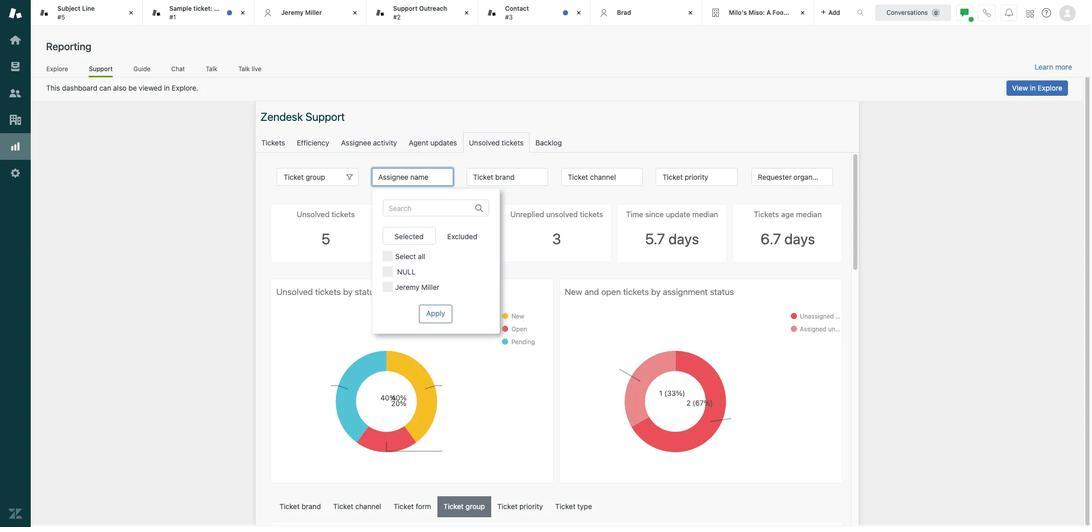 Task type: vqa. For each thing, say whether or not it's contained in the screenshot.
the bottom New
no



Task type: locate. For each thing, give the bounding box(es) containing it.
guide
[[133, 65, 150, 73]]

support up "can"
[[89, 65, 113, 73]]

0 vertical spatial support
[[393, 5, 418, 12]]

close image right foodlez
[[797, 8, 808, 18]]

close image inside the milo's miso: a foodlez subsidiary tab
[[797, 8, 808, 18]]

view in explore button
[[1007, 80, 1068, 96]]

1 horizontal spatial explore
[[1038, 83, 1062, 92]]

tab
[[31, 0, 143, 26], [143, 0, 259, 26], [367, 0, 478, 26], [478, 0, 590, 26]]

explore.
[[172, 83, 198, 92]]

explore down learn more link
[[1038, 83, 1062, 92]]

milo's miso: a foodlez subsidiary
[[729, 9, 830, 16]]

3 tab from the left
[[367, 0, 478, 26]]

contact
[[505, 5, 529, 12]]

0 vertical spatial explore
[[46, 65, 68, 73]]

ticket
[[242, 5, 259, 12]]

1 vertical spatial explore
[[1038, 83, 1062, 92]]

close image for the milo's miso: a foodlez subsidiary tab
[[797, 8, 808, 18]]

in inside button
[[1030, 83, 1036, 92]]

chat
[[171, 65, 185, 73]]

guide link
[[133, 65, 151, 76]]

talk right chat
[[206, 65, 217, 73]]

talk inside 'link'
[[206, 65, 217, 73]]

close image left milo's
[[685, 8, 696, 18]]

also
[[113, 83, 127, 92]]

close image
[[126, 8, 136, 18], [238, 8, 248, 18], [350, 8, 360, 18], [573, 8, 584, 18], [685, 8, 696, 18], [797, 8, 808, 18]]

more
[[1055, 63, 1072, 71]]

5 close image from the left
[[685, 8, 696, 18]]

organizations image
[[9, 113, 22, 127]]

talk
[[206, 65, 217, 73], [238, 65, 250, 73]]

this dashboard can also be viewed in explore.
[[46, 83, 198, 92]]

viewed
[[139, 83, 162, 92]]

talk left 'live'
[[238, 65, 250, 73]]

1 horizontal spatial support
[[393, 5, 418, 12]]

close image for brad tab
[[685, 8, 696, 18]]

the
[[231, 5, 241, 12]]

explore inside button
[[1038, 83, 1062, 92]]

notifications image
[[1005, 8, 1013, 17]]

explore
[[46, 65, 68, 73], [1038, 83, 1062, 92]]

1 vertical spatial support
[[89, 65, 113, 73]]

2 in from the left
[[1030, 83, 1036, 92]]

1 talk from the left
[[206, 65, 217, 73]]

#3
[[505, 13, 513, 21]]

be
[[128, 83, 137, 92]]

reporting image
[[9, 140, 22, 153]]

talk live link
[[238, 65, 262, 76]]

tab containing sample ticket: meet the ticket
[[143, 0, 259, 26]]

live
[[252, 65, 261, 73]]

close image left '#1'
[[126, 8, 136, 18]]

tabs tab list
[[31, 0, 846, 26]]

close image inside jeremy miller tab
[[350, 8, 360, 18]]

2 tab from the left
[[143, 0, 259, 26]]

1 horizontal spatial in
[[1030, 83, 1036, 92]]

explore up this
[[46, 65, 68, 73]]

close image left brad
[[573, 8, 584, 18]]

in right viewed
[[164, 83, 170, 92]]

3 close image from the left
[[350, 8, 360, 18]]

outreach
[[419, 5, 447, 12]]

2 talk from the left
[[238, 65, 250, 73]]

1 close image from the left
[[126, 8, 136, 18]]

in right the view
[[1030, 83, 1036, 92]]

milo's
[[729, 9, 747, 16]]

views image
[[9, 60, 22, 73]]

this
[[46, 83, 60, 92]]

explore link
[[46, 65, 68, 76]]

support up #2
[[393, 5, 418, 12]]

support inside support outreach #2
[[393, 5, 418, 12]]

zendesk support image
[[9, 7, 22, 20]]

get started image
[[9, 33, 22, 47]]

conversations button
[[875, 4, 951, 21]]

talk live
[[238, 65, 261, 73]]

close image right 'meet'
[[238, 8, 248, 18]]

view
[[1012, 83, 1028, 92]]

miso:
[[749, 9, 765, 16]]

1 tab from the left
[[31, 0, 143, 26]]

close image inside brad tab
[[685, 8, 696, 18]]

milo's miso: a foodlez subsidiary tab
[[702, 0, 830, 26]]

jeremy
[[281, 9, 303, 16]]

2 close image from the left
[[238, 8, 248, 18]]

0 horizontal spatial in
[[164, 83, 170, 92]]

line
[[82, 5, 95, 12]]

a
[[767, 9, 771, 16]]

support link
[[89, 65, 113, 77]]

brad
[[617, 9, 631, 16]]

4 close image from the left
[[573, 8, 584, 18]]

zendesk image
[[9, 507, 22, 520]]

jeremy miller tab
[[255, 0, 367, 26]]

support
[[393, 5, 418, 12], [89, 65, 113, 73]]

admin image
[[9, 166, 22, 180]]

contact #3
[[505, 5, 529, 21]]

in
[[164, 83, 170, 92], [1030, 83, 1036, 92]]

1 horizontal spatial talk
[[238, 65, 250, 73]]

4 tab from the left
[[478, 0, 590, 26]]

6 close image from the left
[[797, 8, 808, 18]]

close image right miller
[[350, 8, 360, 18]]

zendesk products image
[[1027, 10, 1034, 17]]

0 horizontal spatial talk
[[206, 65, 217, 73]]

0 horizontal spatial support
[[89, 65, 113, 73]]

learn more link
[[1035, 63, 1072, 72]]

add button
[[814, 0, 846, 25]]

learn more
[[1035, 63, 1072, 71]]



Task type: describe. For each thing, give the bounding box(es) containing it.
learn
[[1035, 63, 1053, 71]]

support for support outreach #2
[[393, 5, 418, 12]]

close image for tab containing subject line
[[126, 8, 136, 18]]

subject
[[57, 5, 80, 12]]

talk for talk
[[206, 65, 217, 73]]

1 in from the left
[[164, 83, 170, 92]]

miller
[[305, 9, 322, 16]]

#2
[[393, 13, 401, 21]]

add
[[829, 8, 840, 16]]

#5
[[57, 13, 65, 21]]

conversations
[[887, 8, 928, 16]]

ticket:
[[193, 5, 212, 12]]

dashboard
[[62, 83, 97, 92]]

sample ticket: meet the ticket #1
[[169, 5, 259, 21]]

sample
[[169, 5, 192, 12]]

button displays agent's chat status as online. image
[[960, 8, 969, 17]]

reporting
[[46, 40, 91, 52]]

view in explore
[[1012, 83, 1062, 92]]

main element
[[0, 0, 31, 527]]

can
[[99, 83, 111, 92]]

jeremy miller
[[281, 9, 322, 16]]

foodlez
[[773, 9, 796, 16]]

talk for talk live
[[238, 65, 250, 73]]

subject line #5
[[57, 5, 95, 21]]

close image for jeremy miller tab
[[350, 8, 360, 18]]

subsidiary
[[798, 9, 830, 16]]

close image
[[462, 8, 472, 18]]

get help image
[[1042, 8, 1051, 17]]

customers image
[[9, 87, 22, 100]]

tab containing contact
[[478, 0, 590, 26]]

support outreach #2
[[393, 5, 447, 21]]

tab containing subject line
[[31, 0, 143, 26]]

brad tab
[[590, 0, 702, 26]]

chat link
[[171, 65, 185, 76]]

support for support
[[89, 65, 113, 73]]

meet
[[214, 5, 229, 12]]

tab containing support outreach
[[367, 0, 478, 26]]

0 horizontal spatial explore
[[46, 65, 68, 73]]

talk link
[[206, 65, 218, 76]]

#1
[[169, 13, 176, 21]]



